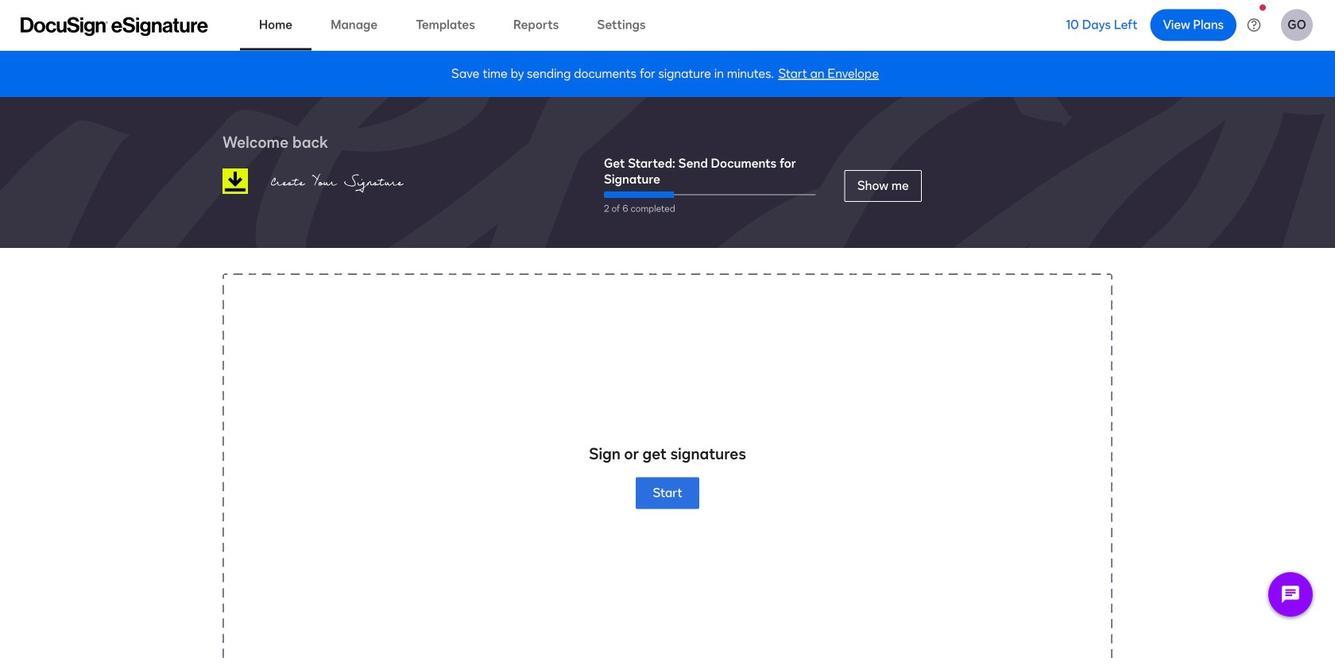 Task type: vqa. For each thing, say whether or not it's contained in the screenshot.
DocuSign eSignature image
yes



Task type: locate. For each thing, give the bounding box(es) containing it.
docusignlogo image
[[223, 169, 248, 194]]



Task type: describe. For each thing, give the bounding box(es) containing it.
docusign esignature image
[[21, 17, 208, 36]]



